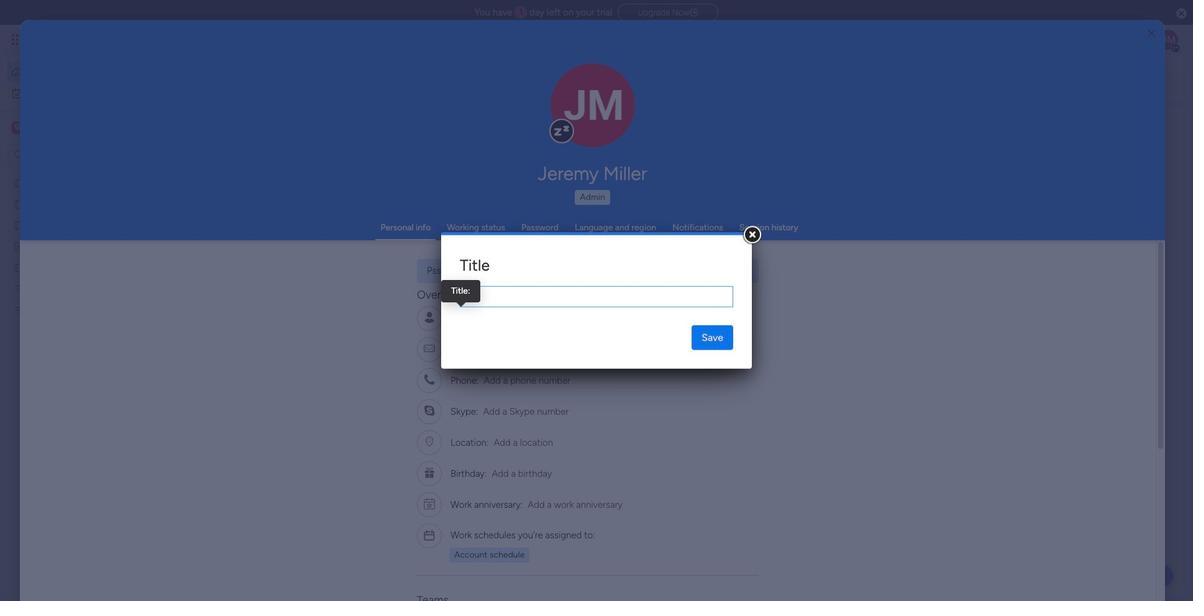 Task type: locate. For each thing, give the bounding box(es) containing it.
2 component image from the left
[[763, 271, 774, 283]]

shareable board image
[[418, 252, 431, 265]]

shareable board image
[[13, 177, 25, 189]]

list box
[[0, 170, 159, 488]]

option
[[0, 172, 159, 174]]

component image
[[418, 271, 429, 283], [763, 271, 774, 283]]

workspace image
[[12, 121, 24, 135], [14, 121, 22, 135], [598, 487, 628, 517]]

0 horizontal spatial component image
[[418, 271, 429, 283]]

public dashboard image
[[13, 241, 25, 252]]

1 horizontal spatial component image
[[763, 271, 774, 283]]

None field
[[460, 286, 734, 307]]

dapulse close image
[[1177, 7, 1187, 20]]

dapulse rightstroke image
[[690, 8, 698, 17]]

dapulse x slim image
[[743, 267, 749, 278]]

public board image
[[13, 198, 25, 210], [763, 252, 777, 265], [13, 262, 25, 274]]

component image down shareable board image
[[418, 271, 429, 283]]

close image
[[1148, 29, 1156, 38]]

jeremy miller image
[[1159, 30, 1179, 50]]

component image right dapulse x slim "icon" on the top right of the page
[[763, 271, 774, 283]]

Search in workspace field
[[26, 148, 104, 162]]



Task type: describe. For each thing, give the bounding box(es) containing it.
1 component image from the left
[[418, 271, 429, 283]]

select product image
[[11, 34, 24, 46]]

quick search results list box
[[229, 141, 928, 306]]

public board image
[[13, 219, 25, 231]]

component image
[[590, 271, 601, 283]]



Task type: vqa. For each thing, say whether or not it's contained in the screenshot.
the bottom Copied! image
no



